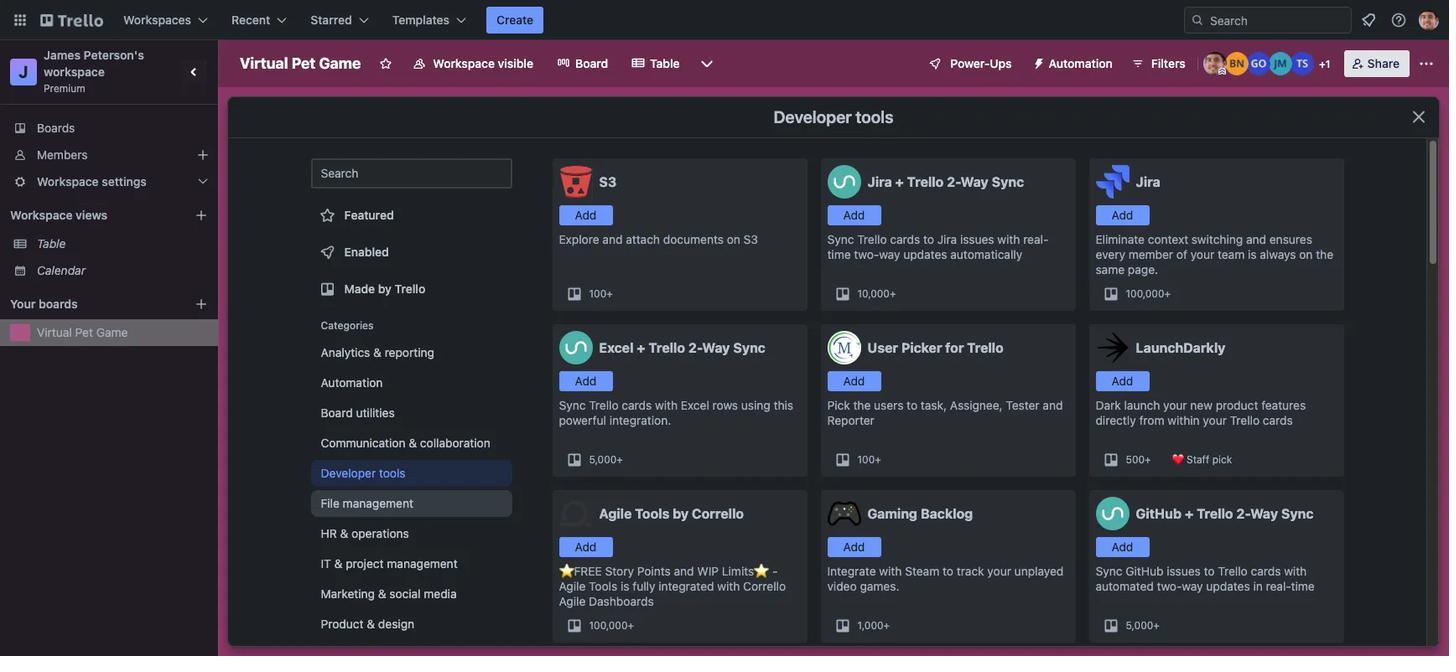 Task type: vqa. For each thing, say whether or not it's contained in the screenshot.
more to the middle
no



Task type: describe. For each thing, give the bounding box(es) containing it.
documents
[[663, 232, 724, 247]]

cards inside 'sync trello cards with excel rows using this powerful integration.'
[[622, 398, 652, 413]]

workspace for workspace views
[[10, 208, 73, 222]]

updates inside the "sync github issues to trello cards with automated two-way updates in real-time"
[[1207, 580, 1251, 594]]

product
[[1216, 398, 1259, 413]]

add for s3
[[575, 208, 597, 222]]

jeremy miller (jeremymiller198) image
[[1269, 52, 1292, 75]]

track
[[957, 565, 985, 579]]

add button for agile tools by corrello
[[559, 538, 613, 558]]

automated
[[1096, 580, 1154, 594]]

the inside eliminate context switching and ensures every member of your team is always on the same page.
[[1316, 247, 1334, 262]]

marketing & social media link
[[311, 581, 512, 608]]

+ down dashboards
[[628, 620, 634, 633]]

project
[[346, 557, 384, 571]]

automatically
[[951, 247, 1023, 262]]

team
[[1218, 247, 1245, 262]]

add button for excel + trello 2-way sync
[[559, 372, 613, 392]]

2 vertical spatial agile
[[559, 595, 586, 609]]

limits⭐
[[722, 565, 769, 579]]

100 for s3
[[589, 288, 607, 300]]

social
[[390, 587, 421, 601]]

Search field
[[1205, 8, 1351, 33]]

boards
[[37, 121, 75, 135]]

utilities
[[356, 406, 395, 420]]

+ left the ❤️ at the bottom right
[[1145, 454, 1151, 466]]

add button for user picker for trello
[[828, 372, 881, 392]]

5,000 for excel + trello 2-way sync
[[589, 454, 617, 466]]

members link
[[0, 142, 218, 169]]

add for user picker for trello
[[844, 374, 865, 388]]

agile tools by corrello
[[599, 507, 744, 522]]

+ up user
[[890, 288, 896, 300]]

james peterson's workspace link
[[44, 48, 147, 79]]

to for jira
[[924, 232, 935, 247]]

sync github issues to trello cards with automated two-way updates in real-time
[[1096, 565, 1315, 594]]

add board image
[[195, 298, 208, 311]]

2- for github
[[1237, 507, 1251, 522]]

1 vertical spatial table link
[[37, 236, 208, 253]]

jira inside sync trello cards to jira issues with real- time two-way updates automatically
[[938, 232, 957, 247]]

workspace
[[44, 65, 105, 79]]

this
[[774, 398, 794, 413]]

& for it
[[334, 557, 343, 571]]

views
[[76, 208, 107, 222]]

search image
[[1191, 13, 1205, 27]]

trello inside 'sync trello cards with excel rows using this powerful integration.'
[[589, 398, 619, 413]]

+ down the integration.
[[617, 454, 623, 466]]

workspace for workspace settings
[[37, 174, 99, 189]]

switching
[[1192, 232, 1243, 247]]

10,000
[[858, 288, 890, 300]]

1,000
[[858, 620, 884, 633]]

dark
[[1096, 398, 1121, 413]]

to for user
[[907, 398, 918, 413]]

file management link
[[311, 491, 512, 518]]

with inside integrate with steam to track your unplayed video games.
[[879, 565, 902, 579]]

marketing & social media
[[321, 587, 457, 601]]

1 vertical spatial developer
[[321, 466, 376, 481]]

assignee,
[[950, 398, 1003, 413]]

1 vertical spatial james peterson (jamespeterson93) image
[[1204, 52, 1227, 75]]

excel inside 'sync trello cards with excel rows using this powerful integration.'
[[681, 398, 710, 413]]

real- inside sync trello cards to jira issues with real- time two-way updates automatically
[[1024, 232, 1049, 247]]

with inside the "sync github issues to trello cards with automated two-way updates in real-time"
[[1285, 565, 1307, 579]]

add for github + trello 2-way sync
[[1112, 540, 1134, 555]]

100 + for user picker for trello
[[858, 454, 881, 466]]

5,000 + for github + trello 2-way sync
[[1126, 620, 1160, 633]]

100,000 + for agile tools by corrello
[[589, 620, 634, 633]]

1 vertical spatial s3
[[744, 232, 758, 247]]

power-
[[951, 56, 990, 70]]

sync trello cards with excel rows using this powerful integration.
[[559, 398, 794, 428]]

0 vertical spatial management
[[343, 497, 414, 511]]

ups
[[990, 56, 1012, 70]]

integrate with steam to track your unplayed video games.
[[828, 565, 1064, 594]]

add button for gaming backlog
[[828, 538, 881, 558]]

back to home image
[[40, 7, 103, 34]]

every
[[1096, 247, 1126, 262]]

sm image
[[1026, 50, 1049, 74]]

workspace navigation collapse icon image
[[183, 60, 206, 84]]

product
[[321, 617, 364, 632]]

sync trello cards to jira issues with real- time two-way updates automatically
[[828, 232, 1049, 262]]

reporter
[[828, 414, 875, 428]]

james peterson's workspace premium
[[44, 48, 147, 95]]

primary element
[[0, 0, 1450, 40]]

board utilities link
[[311, 400, 512, 427]]

add for jira
[[1112, 208, 1134, 222]]

add button for s3
[[559, 206, 613, 226]]

your down new at the right of the page
[[1203, 414, 1227, 428]]

1 horizontal spatial table
[[650, 56, 680, 70]]

time inside sync trello cards to jira issues with real- time two-way updates automatically
[[828, 247, 851, 262]]

way inside the "sync github issues to trello cards with automated two-way updates in real-time"
[[1182, 580, 1203, 594]]

-
[[773, 565, 778, 579]]

explore
[[559, 232, 599, 247]]

tester
[[1006, 398, 1040, 413]]

eliminate context switching and ensures every member of your team is always on the same page.
[[1096, 232, 1334, 277]]

task,
[[921, 398, 947, 413]]

always
[[1260, 247, 1297, 262]]

tara schultz (taraschultz7) image
[[1291, 52, 1314, 75]]

1 vertical spatial virtual pet game
[[37, 325, 128, 340]]

& for marketing
[[378, 587, 386, 601]]

to for gaming
[[943, 565, 954, 579]]

show menu image
[[1419, 55, 1435, 72]]

the inside pick the users to task, assignee, tester and reporter
[[854, 398, 871, 413]]

add for gaming backlog
[[844, 540, 865, 555]]

unplayed
[[1015, 565, 1064, 579]]

0 horizontal spatial by
[[378, 282, 392, 296]]

sync inside 'sync trello cards with excel rows using this powerful integration.'
[[559, 398, 586, 413]]

j
[[19, 62, 28, 81]]

with inside ⭐free story points and wip limits⭐ - agile tools is fully integrated with corrello agile dashboards
[[718, 580, 740, 594]]

backlog
[[921, 507, 973, 522]]

0 vertical spatial agile
[[599, 507, 632, 522]]

+ up the integration.
[[637, 341, 646, 356]]

+ down games.
[[884, 620, 890, 633]]

page.
[[1128, 263, 1159, 277]]

reporting
[[385, 346, 435, 360]]

hr & operations
[[321, 527, 409, 541]]

open information menu image
[[1391, 12, 1408, 29]]

of
[[1177, 247, 1188, 262]]

wip
[[697, 565, 719, 579]]

pick
[[828, 398, 850, 413]]

100 for user picker for trello
[[858, 454, 875, 466]]

0 horizontal spatial s3
[[599, 174, 617, 190]]

and inside ⭐free story points and wip limits⭐ - agile tools is fully integrated with corrello agile dashboards
[[674, 565, 694, 579]]

add button for launchdarkly
[[1096, 372, 1150, 392]]

+ up sync trello cards to jira issues with real- time two-way updates automatically
[[896, 174, 904, 190]]

+ down explore and attach documents on s3
[[607, 288, 613, 300]]

filters button
[[1126, 50, 1191, 77]]

❤️
[[1172, 454, 1184, 466]]

1 vertical spatial management
[[387, 557, 458, 571]]

time inside the "sync github issues to trello cards with automated two-way updates in real-time"
[[1292, 580, 1315, 594]]

communication & collaboration
[[321, 436, 491, 450]]

communication
[[321, 436, 406, 450]]

issues inside sync trello cards to jira issues with real- time two-way updates automatically
[[961, 232, 995, 247]]

your up 'within'
[[1164, 398, 1188, 413]]

story
[[605, 565, 634, 579]]

add for excel + trello 2-way sync
[[575, 374, 597, 388]]

0 vertical spatial developer tools
[[774, 107, 894, 127]]

is inside ⭐free story points and wip limits⭐ - agile tools is fully integrated with corrello agile dashboards
[[621, 580, 630, 594]]

context
[[1148, 232, 1189, 247]]

rows
[[713, 398, 738, 413]]

and inside eliminate context switching and ensures every member of your team is always on the same page.
[[1247, 232, 1267, 247]]

star or unstar board image
[[379, 57, 393, 70]]

workspace visible
[[433, 56, 534, 70]]

100,000 for agile tools by corrello
[[589, 620, 628, 633]]

james peterson (jamespeterson93) image inside primary element
[[1419, 10, 1440, 30]]

jira for jira
[[1136, 174, 1161, 190]]

issues inside the "sync github issues to trello cards with automated two-way updates in real-time"
[[1167, 565, 1201, 579]]

trello up sync trello cards to jira issues with real- time two-way updates automatically
[[907, 174, 944, 190]]

0 vertical spatial github
[[1136, 507, 1182, 522]]

starred
[[311, 13, 352, 27]]

filters
[[1152, 56, 1186, 70]]

excel + trello 2-way sync
[[599, 341, 766, 356]]

pet inside text box
[[292, 55, 316, 72]]

way for github + trello 2-way sync
[[1251, 507, 1278, 522]]

500 +
[[1126, 454, 1151, 466]]

enabled
[[344, 245, 389, 259]]

and left attach
[[603, 232, 623, 247]]

this member is an admin of this board. image
[[1219, 68, 1226, 75]]

way for jira + trello 2-way sync
[[961, 174, 989, 190]]

0 horizontal spatial automation
[[321, 376, 383, 390]]

+ down member
[[1165, 288, 1171, 300]]

0 horizontal spatial tools
[[379, 466, 406, 481]]

0 notifications image
[[1359, 10, 1379, 30]]

it & project management link
[[311, 551, 512, 578]]

+ 1
[[1320, 58, 1331, 70]]

github inside the "sync github issues to trello cards with automated two-way updates in real-time"
[[1126, 565, 1164, 579]]

0 vertical spatial tools
[[856, 107, 894, 127]]

to for github
[[1204, 565, 1215, 579]]

& for communication
[[409, 436, 417, 450]]

5,000 + for excel + trello 2-way sync
[[589, 454, 623, 466]]

Search text field
[[311, 159, 512, 189]]

0 vertical spatial tools
[[635, 507, 670, 522]]

explore and attach documents on s3
[[559, 232, 758, 247]]

workspace for workspace visible
[[433, 56, 495, 70]]

automation link
[[311, 370, 512, 397]]

corrello inside ⭐free story points and wip limits⭐ - agile tools is fully integrated with corrello agile dashboards
[[743, 580, 786, 594]]

marketing
[[321, 587, 375, 601]]

0 horizontal spatial table
[[37, 237, 66, 251]]

virtual inside text box
[[240, 55, 288, 72]]

tools inside ⭐free story points and wip limits⭐ - agile tools is fully integrated with corrello agile dashboards
[[589, 580, 618, 594]]

fully
[[633, 580, 656, 594]]

& for analytics
[[373, 346, 382, 360]]

user picker for trello
[[868, 341, 1004, 356]]



Task type: locate. For each thing, give the bounding box(es) containing it.
0 horizontal spatial game
[[96, 325, 128, 340]]

0 horizontal spatial jira
[[868, 174, 892, 190]]

add button up automated
[[1096, 538, 1150, 558]]

automation
[[1049, 56, 1113, 70], [321, 376, 383, 390]]

Board name text field
[[232, 50, 369, 77]]

100,000 for jira
[[1126, 288, 1165, 300]]

board for board utilities
[[321, 406, 353, 420]]

5,000 for github + trello 2-way sync
[[1126, 620, 1154, 633]]

is inside eliminate context switching and ensures every member of your team is always on the same page.
[[1248, 247, 1257, 262]]

two- up 10,000
[[854, 247, 879, 262]]

0 vertical spatial board
[[575, 56, 608, 70]]

0 horizontal spatial pet
[[75, 325, 93, 340]]

settings
[[102, 174, 147, 189]]

& left social
[[378, 587, 386, 601]]

and inside pick the users to task, assignee, tester and reporter
[[1043, 398, 1063, 413]]

table link up calendar link
[[37, 236, 208, 253]]

0 vertical spatial virtual pet game
[[240, 55, 361, 72]]

github + trello 2-way sync
[[1136, 507, 1314, 522]]

issues up 'automatically'
[[961, 232, 995, 247]]

1 horizontal spatial way
[[961, 174, 989, 190]]

table link
[[622, 50, 690, 77], [37, 236, 208, 253]]

excel
[[599, 341, 634, 356], [681, 398, 710, 413]]

1 horizontal spatial virtual
[[240, 55, 288, 72]]

on
[[727, 232, 741, 247], [1300, 247, 1313, 262]]

add for jira + trello 2-way sync
[[844, 208, 865, 222]]

5,000 + down automated
[[1126, 620, 1160, 633]]

0 horizontal spatial two-
[[854, 247, 879, 262]]

0 vertical spatial james peterson (jamespeterson93) image
[[1419, 10, 1440, 30]]

0 vertical spatial on
[[727, 232, 741, 247]]

trello down enabled link
[[395, 282, 426, 296]]

automation inside button
[[1049, 56, 1113, 70]]

made by trello
[[344, 282, 426, 296]]

1 horizontal spatial automation
[[1049, 56, 1113, 70]]

2 horizontal spatial jira
[[1136, 174, 1161, 190]]

1 vertical spatial game
[[96, 325, 128, 340]]

add button up pick
[[828, 372, 881, 392]]

recent
[[232, 13, 270, 27]]

virtual pet game down your boards with 1 items 'element'
[[37, 325, 128, 340]]

trello inside dark launch your new product features directly from within your trello cards
[[1230, 414, 1260, 428]]

board link
[[547, 50, 618, 77]]

gaming backlog
[[868, 507, 973, 522]]

cards inside the "sync github issues to trello cards with automated two-way updates in real-time"
[[1251, 565, 1281, 579]]

1 horizontal spatial way
[[1182, 580, 1203, 594]]

way for excel + trello 2-way sync
[[703, 341, 730, 356]]

peterson's
[[84, 48, 144, 62]]

two- inside the "sync github issues to trello cards with automated two-way updates in real-time"
[[1157, 580, 1182, 594]]

calendar
[[37, 263, 86, 278]]

on inside eliminate context switching and ensures every member of your team is always on the same page.
[[1300, 247, 1313, 262]]

0 vertical spatial 2-
[[947, 174, 961, 190]]

1 horizontal spatial developer
[[774, 107, 852, 127]]

1 horizontal spatial issues
[[1167, 565, 1201, 579]]

pick the users to task, assignee, tester and reporter
[[828, 398, 1063, 428]]

⭐free
[[559, 565, 602, 579]]

1 horizontal spatial excel
[[681, 398, 710, 413]]

with inside sync trello cards to jira issues with real- time two-way updates automatically
[[998, 232, 1020, 247]]

1 vertical spatial table
[[37, 237, 66, 251]]

add up integrate
[[844, 540, 865, 555]]

gaming
[[868, 507, 918, 522]]

james peterson (jamespeterson93) image left gary orlando (garyorlando) image
[[1204, 52, 1227, 75]]

0 horizontal spatial issues
[[961, 232, 995, 247]]

gary orlando (garyorlando) image
[[1247, 52, 1271, 75]]

eliminate
[[1096, 232, 1145, 247]]

your inside integrate with steam to track your unplayed video games.
[[988, 565, 1012, 579]]

for
[[946, 341, 964, 356]]

board left "utilities"
[[321, 406, 353, 420]]

1 vertical spatial 5,000
[[1126, 620, 1154, 633]]

0 vertical spatial by
[[378, 282, 392, 296]]

two- inside sync trello cards to jira issues with real- time two-way updates automatically
[[854, 247, 879, 262]]

& down board utilities link
[[409, 436, 417, 450]]

add up ⭐free
[[575, 540, 597, 555]]

0 horizontal spatial james peterson (jamespeterson93) image
[[1204, 52, 1227, 75]]

s3 right documents
[[744, 232, 758, 247]]

and up the always
[[1247, 232, 1267, 247]]

way up 'automatically'
[[961, 174, 989, 190]]

1 horizontal spatial developer tools
[[774, 107, 894, 127]]

1 vertical spatial way
[[703, 341, 730, 356]]

0 vertical spatial 5,000
[[589, 454, 617, 466]]

workspace down members
[[37, 174, 99, 189]]

1 vertical spatial by
[[673, 507, 689, 522]]

sync inside the "sync github issues to trello cards with automated two-way updates in real-time"
[[1096, 565, 1123, 579]]

1 horizontal spatial time
[[1292, 580, 1315, 594]]

launchdarkly
[[1136, 341, 1226, 356]]

staff
[[1187, 454, 1210, 466]]

+ right tara schultz (taraschultz7) icon
[[1320, 58, 1326, 70]]

0 vertical spatial automation
[[1049, 56, 1113, 70]]

add for agile tools by corrello
[[575, 540, 597, 555]]

your boards with 1 items element
[[10, 294, 169, 315]]

excel up the integration.
[[599, 341, 634, 356]]

file management
[[321, 497, 414, 511]]

0 vertical spatial the
[[1316, 247, 1334, 262]]

developer tools link
[[311, 461, 512, 487]]

automation left filters button
[[1049, 56, 1113, 70]]

1 vertical spatial updates
[[1207, 580, 1251, 594]]

1 horizontal spatial virtual pet game
[[240, 55, 361, 72]]

way inside sync trello cards to jira issues with real- time two-way updates automatically
[[879, 247, 901, 262]]

1 horizontal spatial 5,000 +
[[1126, 620, 1160, 633]]

2- for jira
[[947, 174, 961, 190]]

0 horizontal spatial real-
[[1024, 232, 1049, 247]]

1 horizontal spatial board
[[575, 56, 608, 70]]

workspace inside button
[[433, 56, 495, 70]]

0 vertical spatial corrello
[[692, 507, 744, 522]]

+
[[1320, 58, 1326, 70], [896, 174, 904, 190], [607, 288, 613, 300], [890, 288, 896, 300], [1165, 288, 1171, 300], [637, 341, 646, 356], [617, 454, 623, 466], [875, 454, 881, 466], [1145, 454, 1151, 466], [1185, 507, 1194, 522], [628, 620, 634, 633], [884, 620, 890, 633], [1154, 620, 1160, 633]]

workspaces button
[[113, 7, 218, 34]]

corrello
[[692, 507, 744, 522], [743, 580, 786, 594]]

1 horizontal spatial 2-
[[947, 174, 961, 190]]

100 down explore
[[589, 288, 607, 300]]

add up explore
[[575, 208, 597, 222]]

customize views image
[[699, 55, 715, 72]]

1 horizontal spatial pet
[[292, 55, 316, 72]]

updates
[[904, 247, 948, 262], [1207, 580, 1251, 594]]

featured link
[[311, 199, 512, 232]]

workspace left visible
[[433, 56, 495, 70]]

workspace left views
[[10, 208, 73, 222]]

automation up "board utilities"
[[321, 376, 383, 390]]

0 horizontal spatial 5,000 +
[[589, 454, 623, 466]]

game down starred dropdown button
[[319, 55, 361, 72]]

james peterson (jamespeterson93) image right "open information menu" icon
[[1419, 10, 1440, 30]]

game inside text box
[[319, 55, 361, 72]]

1 vertical spatial 100 +
[[858, 454, 881, 466]]

0 vertical spatial is
[[1248, 247, 1257, 262]]

0 horizontal spatial updates
[[904, 247, 948, 262]]

0 horizontal spatial virtual
[[37, 325, 72, 340]]

jira for jira + trello 2-way sync
[[868, 174, 892, 190]]

github
[[1136, 507, 1182, 522], [1126, 565, 1164, 579]]

templates
[[392, 13, 450, 27]]

new
[[1191, 398, 1213, 413]]

100,000 down page.
[[1126, 288, 1165, 300]]

product & design
[[321, 617, 415, 632]]

trello down pick
[[1197, 507, 1234, 522]]

issues down github + trello 2-way sync in the bottom right of the page
[[1167, 565, 1201, 579]]

1 vertical spatial pet
[[75, 325, 93, 340]]

1 horizontal spatial the
[[1316, 247, 1334, 262]]

automation button
[[1026, 50, 1123, 77]]

virtual down "recent" popup button
[[240, 55, 288, 72]]

tools up points
[[635, 507, 670, 522]]

0 vertical spatial two-
[[854, 247, 879, 262]]

github up automated
[[1126, 565, 1164, 579]]

pet
[[292, 55, 316, 72], [75, 325, 93, 340]]

operations
[[352, 527, 409, 541]]

to left track
[[943, 565, 954, 579]]

1 horizontal spatial game
[[319, 55, 361, 72]]

trello inside the "sync github issues to trello cards with automated two-way updates in real-time"
[[1218, 565, 1248, 579]]

0 vertical spatial developer
[[774, 107, 852, 127]]

by
[[378, 282, 392, 296], [673, 507, 689, 522]]

game down your boards with 1 items 'element'
[[96, 325, 128, 340]]

100,000 down dashboards
[[589, 620, 628, 633]]

add up dark
[[1112, 374, 1134, 388]]

create
[[497, 13, 534, 27]]

100,000 + down dashboards
[[589, 620, 634, 633]]

design
[[378, 617, 415, 632]]

100,000 +
[[1126, 288, 1171, 300], [589, 620, 634, 633]]

management
[[343, 497, 414, 511], [387, 557, 458, 571]]

pick
[[1213, 454, 1232, 466]]

hr
[[321, 527, 337, 541]]

from
[[1140, 414, 1165, 428]]

100 + for s3
[[589, 288, 613, 300]]

1 vertical spatial automation
[[321, 376, 383, 390]]

on right documents
[[727, 232, 741, 247]]

to down github + trello 2-way sync in the bottom right of the page
[[1204, 565, 1215, 579]]

1 vertical spatial agile
[[559, 580, 586, 594]]

1
[[1326, 58, 1331, 70]]

1 horizontal spatial tools
[[635, 507, 670, 522]]

add button for github + trello 2-way sync
[[1096, 538, 1150, 558]]

same
[[1096, 263, 1125, 277]]

analytics & reporting
[[321, 346, 435, 360]]

0 horizontal spatial excel
[[599, 341, 634, 356]]

500
[[1126, 454, 1145, 466]]

0 horizontal spatial developer
[[321, 466, 376, 481]]

by right made
[[378, 282, 392, 296]]

& for hr
[[340, 527, 348, 541]]

in
[[1254, 580, 1263, 594]]

trello down github + trello 2-way sync in the bottom right of the page
[[1218, 565, 1248, 579]]

cards up the 10,000 +
[[890, 232, 921, 247]]

1 vertical spatial virtual
[[37, 325, 72, 340]]

100 + down explore
[[589, 288, 613, 300]]

to down jira + trello 2-way sync
[[924, 232, 935, 247]]

add button up powerful
[[559, 372, 613, 392]]

1 vertical spatial 100,000 +
[[589, 620, 634, 633]]

members
[[37, 148, 88, 162]]

s3
[[599, 174, 617, 190], [744, 232, 758, 247]]

+ down automated
[[1154, 620, 1160, 633]]

board utilities
[[321, 406, 395, 420]]

pet down your boards with 1 items 'element'
[[75, 325, 93, 340]]

add up pick
[[844, 374, 865, 388]]

jira
[[868, 174, 892, 190], [1136, 174, 1161, 190], [938, 232, 957, 247]]

0 vertical spatial s3
[[599, 174, 617, 190]]

100,000
[[1126, 288, 1165, 300], [589, 620, 628, 633]]

create a view image
[[195, 209, 208, 222]]

add up eliminate
[[1112, 208, 1134, 222]]

add button up dark
[[1096, 372, 1150, 392]]

2 vertical spatial workspace
[[10, 208, 73, 222]]

on down ensures
[[1300, 247, 1313, 262]]

tools down story
[[589, 580, 618, 594]]

virtual down boards
[[37, 325, 72, 340]]

agile
[[599, 507, 632, 522], [559, 580, 586, 594], [559, 595, 586, 609]]

trello up 10,000
[[858, 232, 887, 247]]

cards up in
[[1251, 565, 1281, 579]]

100,000 + down page.
[[1126, 288, 1171, 300]]

github down the ❤️ at the bottom right
[[1136, 507, 1182, 522]]

0 horizontal spatial 100,000
[[589, 620, 628, 633]]

add button for jira
[[1096, 206, 1150, 226]]

1 vertical spatial two-
[[1157, 580, 1182, 594]]

0 horizontal spatial developer tools
[[321, 466, 406, 481]]

1 horizontal spatial by
[[673, 507, 689, 522]]

table link left the customize views icon
[[622, 50, 690, 77]]

0 vertical spatial 100
[[589, 288, 607, 300]]

add up powerful
[[575, 374, 597, 388]]

❤️ staff pick
[[1172, 454, 1232, 466]]

5,000 +
[[589, 454, 623, 466], [1126, 620, 1160, 633]]

0 horizontal spatial way
[[703, 341, 730, 356]]

add up 10,000
[[844, 208, 865, 222]]

5,000 down powerful
[[589, 454, 617, 466]]

+ down users
[[875, 454, 881, 466]]

workspace inside popup button
[[37, 174, 99, 189]]

1 vertical spatial github
[[1126, 565, 1164, 579]]

0 vertical spatial 100,000 +
[[1126, 288, 1171, 300]]

0 horizontal spatial is
[[621, 580, 630, 594]]

is up dashboards
[[621, 580, 630, 594]]

10,000 +
[[858, 288, 896, 300]]

share
[[1368, 56, 1400, 70]]

steam
[[905, 565, 940, 579]]

0 horizontal spatial 5,000
[[589, 454, 617, 466]]

0 horizontal spatial on
[[727, 232, 741, 247]]

your
[[10, 297, 36, 311]]

with
[[998, 232, 1020, 247], [655, 398, 678, 413], [879, 565, 902, 579], [1285, 565, 1307, 579], [718, 580, 740, 594]]

0 vertical spatial time
[[828, 247, 851, 262]]

virtual
[[240, 55, 288, 72], [37, 325, 72, 340]]

to inside integrate with steam to track your unplayed video games.
[[943, 565, 954, 579]]

100 down reporter
[[858, 454, 875, 466]]

sync inside sync trello cards to jira issues with real- time two-way updates automatically
[[828, 232, 854, 247]]

0 vertical spatial updates
[[904, 247, 948, 262]]

communication & collaboration link
[[311, 430, 512, 457]]

ensures
[[1270, 232, 1313, 247]]

updates left 'automatically'
[[904, 247, 948, 262]]

james peterson (jamespeterson93) image
[[1419, 10, 1440, 30], [1204, 52, 1227, 75]]

2-
[[947, 174, 961, 190], [689, 341, 703, 356], [1237, 507, 1251, 522]]

1 horizontal spatial table link
[[622, 50, 690, 77]]

boards
[[39, 297, 78, 311]]

0 vertical spatial table link
[[622, 50, 690, 77]]

visible
[[498, 56, 534, 70]]

& for product
[[367, 617, 375, 632]]

games.
[[860, 580, 900, 594]]

within
[[1168, 414, 1200, 428]]

trello right for
[[967, 341, 1004, 356]]

the right the always
[[1316, 247, 1334, 262]]

1 horizontal spatial 100,000
[[1126, 288, 1165, 300]]

way up rows
[[703, 341, 730, 356]]

100 + down reporter
[[858, 454, 881, 466]]

1 vertical spatial issues
[[1167, 565, 1201, 579]]

add button up integrate
[[828, 538, 881, 558]]

virtual pet game inside text box
[[240, 55, 361, 72]]

cards
[[890, 232, 921, 247], [622, 398, 652, 413], [1263, 414, 1293, 428], [1251, 565, 1281, 579]]

2 horizontal spatial 2-
[[1237, 507, 1251, 522]]

launch
[[1125, 398, 1160, 413]]

cards inside dark launch your new product features directly from within your trello cards
[[1263, 414, 1293, 428]]

2- for excel
[[689, 341, 703, 356]]

add button for jira + trello 2-way sync
[[828, 206, 881, 226]]

to inside the "sync github issues to trello cards with automated two-way updates in real-time"
[[1204, 565, 1215, 579]]

0 vertical spatial 5,000 +
[[589, 454, 623, 466]]

cards down features
[[1263, 414, 1293, 428]]

updates inside sync trello cards to jira issues with real- time two-way updates automatically
[[904, 247, 948, 262]]

& left design
[[367, 617, 375, 632]]

trello inside sync trello cards to jira issues with real- time two-way updates automatically
[[858, 232, 887, 247]]

templates button
[[382, 7, 477, 34]]

0 horizontal spatial 2-
[[689, 341, 703, 356]]

add button up ⭐free
[[559, 538, 613, 558]]

0 vertical spatial 100,000
[[1126, 288, 1165, 300]]

calendar link
[[37, 263, 208, 279]]

it
[[321, 557, 331, 571]]

1 vertical spatial tools
[[589, 580, 618, 594]]

add button up explore
[[559, 206, 613, 226]]

1 horizontal spatial jira
[[938, 232, 957, 247]]

table up calendar
[[37, 237, 66, 251]]

updates left in
[[1207, 580, 1251, 594]]

100,000 + for jira
[[1126, 288, 1171, 300]]

1 horizontal spatial 100
[[858, 454, 875, 466]]

real- inside the "sync github issues to trello cards with automated two-way updates in real-time"
[[1266, 580, 1292, 594]]

to left task, at the right bottom
[[907, 398, 918, 413]]

add up automated
[[1112, 540, 1134, 555]]

your right of at the top of page
[[1191, 247, 1215, 262]]

virtual pet game
[[240, 55, 361, 72], [37, 325, 128, 340]]

directly
[[1096, 414, 1136, 428]]

0 horizontal spatial 100 +
[[589, 288, 613, 300]]

cards up the integration.
[[622, 398, 652, 413]]

+ down staff
[[1185, 507, 1194, 522]]

is right team
[[1248, 247, 1257, 262]]

& right analytics
[[373, 346, 382, 360]]

2 vertical spatial way
[[1251, 507, 1278, 522]]

and right tester
[[1043, 398, 1063, 413]]

with inside 'sync trello cards with excel rows using this powerful integration.'
[[655, 398, 678, 413]]

cards inside sync trello cards to jira issues with real- time two-way updates automatically
[[890, 232, 921, 247]]

trello down product
[[1230, 414, 1260, 428]]

media
[[424, 587, 457, 601]]

add for launchdarkly
[[1112, 374, 1134, 388]]

your inside eliminate context switching and ensures every member of your team is always on the same page.
[[1191, 247, 1215, 262]]

way left in
[[1182, 580, 1203, 594]]

workspace settings
[[37, 174, 147, 189]]

trello up 'sync trello cards with excel rows using this powerful integration.'
[[649, 341, 685, 356]]

1 horizontal spatial on
[[1300, 247, 1313, 262]]

to inside pick the users to task, assignee, tester and reporter
[[907, 398, 918, 413]]

add button
[[559, 206, 613, 226], [828, 206, 881, 226], [1096, 206, 1150, 226], [559, 372, 613, 392], [828, 372, 881, 392], [1096, 372, 1150, 392], [559, 538, 613, 558], [828, 538, 881, 558], [1096, 538, 1150, 558]]

0 horizontal spatial table link
[[37, 236, 208, 253]]

1 vertical spatial 100
[[858, 454, 875, 466]]

& right hr at the left bottom
[[340, 527, 348, 541]]

0 vertical spatial virtual
[[240, 55, 288, 72]]

powerful
[[559, 414, 606, 428]]

attach
[[626, 232, 660, 247]]

virtual pet game link
[[37, 325, 208, 341]]

your right track
[[988, 565, 1012, 579]]

0 vertical spatial way
[[879, 247, 901, 262]]

board for board
[[575, 56, 608, 70]]

boards link
[[0, 115, 218, 142]]

ben nelson (bennelson96) image
[[1225, 52, 1249, 75]]

to inside sync trello cards to jira issues with real- time two-way updates automatically
[[924, 232, 935, 247]]

and up integrated
[[674, 565, 694, 579]]

the up reporter
[[854, 398, 871, 413]]

1 horizontal spatial s3
[[744, 232, 758, 247]]



